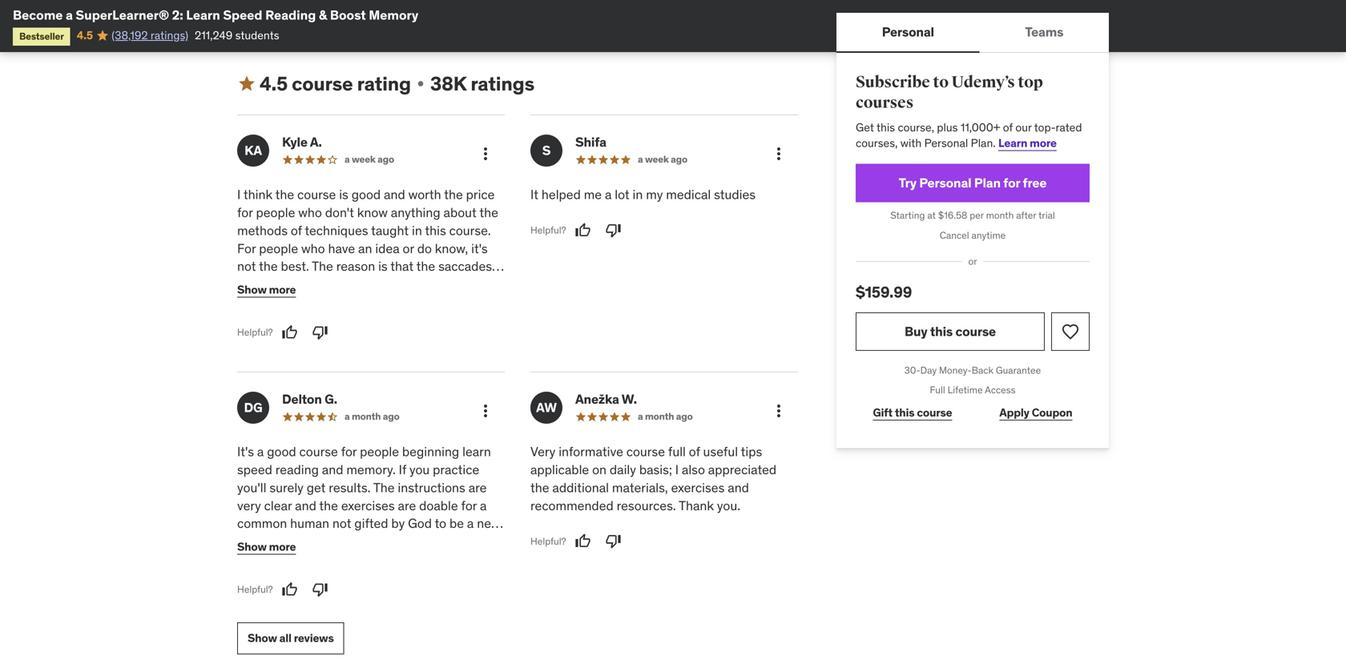 Task type: describe. For each thing, give the bounding box(es) containing it.
plan
[[974, 175, 1001, 191]]

lot
[[615, 186, 630, 203]]

a right give
[[438, 533, 445, 550]]

2:
[[172, 7, 183, 23]]

surely
[[270, 480, 304, 496]]

so
[[434, 587, 448, 604]]

1 vertical spatial it's
[[330, 294, 347, 311]]

0 vertical spatial who
[[298, 204, 322, 221]]

starting
[[890, 209, 925, 222]]

get
[[307, 480, 326, 496]]

a right it's
[[257, 444, 264, 460]]

course inside i think the course is good and worth the price for people who don't know anything about the methods of techniques taught in this course. for people who have an idea or do know, it's not the best. the reason is that the saccades part is not as in-depth as it should be, especially since it's the core technique to help improve your reading to a speed reader
[[297, 186, 336, 203]]

a left lot
[[605, 186, 612, 203]]

idea
[[375, 240, 400, 257]]

plus
[[937, 120, 958, 134]]

especially
[[237, 294, 294, 311]]

tips
[[741, 444, 762, 460]]

some
[[456, 551, 487, 568]]

the inside i think the course is good and worth the price for people who don't know anything about the methods of techniques taught in this course. for people who have an idea or do know, it's not the best. the reason is that the saccades part is not as in-depth as it should be, especially since it's the core technique to help improve your reading to a speed reader
[[312, 258, 333, 275]]

back
[[972, 364, 994, 377]]

get this course, plus 11,000+ of our top-rated courses, with personal plan.
[[856, 120, 1082, 150]]

ago for delton g.
[[383, 410, 400, 423]]

2 vertical spatial speed
[[237, 587, 272, 604]]

the inside "it's a good course for people beginning learn speed reading and memory. if you practice you'll surely get results. the instructions are very clear and the exercises are doable for a common human not gifted by god to be a nerd since the birth, however imma give a 4.5 but not 5 because i felt like it was missing some techniques on how to not lose focus while speed reading, i guess it would be so important to know."
[[373, 480, 395, 496]]

the down 'do'
[[416, 258, 435, 275]]

additional actions for review by anežka w. image
[[769, 402, 789, 421]]

gift this course link
[[856, 397, 970, 429]]

trial
[[1039, 209, 1055, 222]]

5
[[259, 551, 267, 568]]

after
[[1016, 209, 1036, 222]]

more right speed at the left top of page
[[269, 17, 296, 31]]

a up don't
[[345, 153, 350, 166]]

show all reviews button
[[237, 623, 344, 655]]

course.
[[449, 222, 491, 239]]

missing
[[409, 551, 453, 568]]

1 horizontal spatial or
[[968, 255, 977, 268]]

s
[[542, 142, 551, 159]]

of inside "get this course, plus 11,000+ of our top-rated courses, with personal plan."
[[1003, 120, 1013, 134]]

good inside i think the course is good and worth the price for people who don't know anything about the methods of techniques taught in this course. for people who have an idea or do know, it's not the best. the reason is that the saccades part is not as in-depth as it should be, especially since it's the core technique to help improve your reading to a speed reader
[[352, 186, 381, 203]]

more down top-
[[1030, 136, 1057, 150]]

teams
[[1025, 24, 1064, 40]]

38k
[[430, 72, 467, 96]]

techniques inside "it's a good course for people beginning learn speed reading and memory. if you practice you'll surely get results. the instructions are very clear and the exercises are doable for a common human not gifted by god to be a nerd since the birth, however imma give a 4.5 but not 5 because i felt like it was missing some techniques on how to not lose focus while speed reading, i guess it would be so important to know."
[[237, 569, 301, 586]]

kyle a.
[[282, 134, 322, 150]]

anytime
[[972, 229, 1006, 241]]

0 vertical spatial it's
[[471, 240, 488, 257]]

not down for
[[237, 258, 256, 275]]

in inside i think the course is good and worth the price for people who don't know anything about the methods of techniques taught in this course. for people who have an idea or do know, it's not the best. the reason is that the saccades part is not as in-depth as it should be, especially since it's the core technique to help improve your reading to a speed reader
[[412, 222, 422, 239]]

doable
[[419, 498, 458, 514]]

dg
[[244, 399, 262, 416]]

to down core at the left top
[[360, 312, 372, 328]]

felt
[[328, 551, 347, 568]]

course inside button
[[956, 323, 996, 340]]

memory.
[[346, 462, 396, 478]]

it helped me a lot in my medical studies
[[530, 186, 756, 203]]

2 as from the left
[[367, 276, 380, 293]]

students
[[235, 28, 279, 42]]

exercises inside very informative course full of useful tips applicable on daily basis; i also appreciated the additional materials, exercises and recommended resources. thank you.
[[671, 480, 725, 496]]

lose
[[385, 569, 408, 586]]

with
[[901, 136, 922, 150]]

reason
[[336, 258, 375, 275]]

apply coupon button
[[982, 397, 1090, 429]]

reading,
[[275, 587, 322, 604]]

and inside very informative course full of useful tips applicable on daily basis; i also appreciated the additional materials, exercises and recommended resources. thank you.
[[728, 480, 749, 496]]

personal inside "get this course, plus 11,000+ of our top-rated courses, with personal plan."
[[924, 136, 968, 150]]

be,
[[435, 276, 452, 293]]

very informative course full of useful tips applicable on daily basis; i also appreciated the additional materials, exercises and recommended resources. thank you.
[[530, 444, 777, 514]]

recommended
[[530, 498, 614, 514]]

give
[[411, 533, 435, 550]]

memory
[[369, 7, 418, 23]]

i left "felt"
[[321, 551, 324, 568]]

&
[[319, 7, 327, 23]]

to down doable
[[435, 515, 446, 532]]

additional
[[552, 480, 609, 496]]

very
[[530, 444, 556, 460]]

course up a.
[[292, 72, 353, 96]]

4.5 for 4.5 course rating
[[260, 72, 288, 96]]

an
[[358, 240, 372, 257]]

more down best.
[[269, 283, 296, 297]]

a left nerd
[[467, 515, 474, 532]]

do
[[417, 240, 432, 257]]

more right 5
[[269, 540, 296, 554]]

know.
[[311, 605, 344, 622]]

1 vertical spatial it
[[373, 551, 380, 568]]

on inside very informative course full of useful tips applicable on daily basis; i also appreciated the additional materials, exercises and recommended resources. thank you.
[[592, 462, 607, 478]]

try personal plan for free link
[[856, 164, 1090, 202]]

if
[[399, 462, 406, 478]]

since inside i think the course is good and worth the price for people who don't know anything about the methods of techniques taught in this course. for people who have an idea or do know, it's not the best. the reason is that the saccades part is not as in-depth as it should be, especially since it's the core technique to help improve your reading to a speed reader
[[297, 294, 327, 311]]

very
[[237, 498, 261, 514]]

since inside "it's a good course for people beginning learn speed reading and memory. if you practice you'll surely get results. the instructions are very clear and the exercises are doable for a common human not gifted by god to be a nerd since the birth, however imma give a 4.5 but not 5 because i felt like it was missing some techniques on how to not lose focus while speed reading, i guess it would be so important to know."
[[237, 533, 267, 550]]

or inside i think the course is good and worth the price for people who don't know anything about the methods of techniques taught in this course. for people who have an idea or do know, it's not the best. the reason is that the saccades part is not as in-depth as it should be, especially since it's the core technique to help improve your reading to a speed reader
[[403, 240, 414, 257]]

medium image
[[237, 74, 256, 94]]

month for it's a good course for people beginning learn speed reading and memory. if you practice you'll surely get results. the instructions are very clear and the exercises are doable for a common human not gifted by god to be a nerd since the birth, however imma give a 4.5 but not 5 because i felt like it was missing some techniques on how to not lose focus while speed reading, i guess it would be so important to know.
[[352, 410, 381, 423]]

1 horizontal spatial learn
[[998, 136, 1027, 150]]

to left help at left
[[460, 294, 471, 311]]

personal button
[[837, 13, 980, 51]]

a week ago for kyle a.
[[345, 153, 394, 166]]

4.5 for 4.5
[[77, 28, 93, 42]]

like
[[350, 551, 370, 568]]

i up know.
[[325, 587, 328, 604]]

the down get
[[319, 498, 338, 514]]

g.
[[325, 391, 337, 408]]

udemy's
[[952, 73, 1015, 92]]

day
[[920, 364, 937, 377]]

boost
[[330, 7, 366, 23]]

30-
[[905, 364, 920, 377]]

focus
[[411, 569, 443, 586]]

helpful? for mark review by shifa as helpful image
[[530, 224, 566, 237]]

top
[[1018, 73, 1043, 92]]

211,249
[[195, 28, 233, 42]]

1 vertical spatial xsmall image
[[414, 78, 427, 90]]

helped
[[542, 186, 581, 203]]

2 vertical spatial personal
[[919, 175, 972, 191]]

for left free in the top of the page
[[1003, 175, 1020, 191]]

full
[[930, 384, 945, 396]]

course down full
[[917, 406, 952, 420]]

helpful? for mark review by kyle a. as helpful image
[[237, 326, 273, 339]]

a week ago for shifa
[[638, 153, 687, 166]]

0 vertical spatial people
[[256, 204, 295, 221]]

daily
[[610, 462, 636, 478]]

by
[[391, 515, 405, 532]]

the up about
[[444, 186, 463, 203]]

reading inside "it's a good course for people beginning learn speed reading and memory. if you practice you'll surely get results. the instructions are very clear and the exercises are doable for a common human not gifted by god to be a nerd since the birth, however imma give a 4.5 but not 5 because i felt like it was missing some techniques on how to not lose focus while speed reading, i guess it would be so important to know."
[[275, 462, 319, 478]]

the up part
[[259, 258, 278, 275]]

the down depth
[[349, 294, 368, 311]]

subscribe to udemy's top courses
[[856, 73, 1043, 113]]

for up 'memory.'
[[341, 444, 357, 460]]

courses
[[856, 93, 914, 113]]

free
[[1023, 175, 1047, 191]]

i think the course is good and worth the price for people who don't know anything about the methods of techniques taught in this course. for people who have an idea or do know, it's not the best. the reason is that the saccades part is not as in-depth as it should be, especially since it's the core technique to help improve your reading to a speed reader
[[237, 186, 499, 328]]

1 as from the left
[[298, 276, 311, 293]]

nerd
[[477, 515, 503, 532]]

learn more link
[[998, 136, 1057, 150]]

for right doable
[[461, 498, 477, 514]]

a up basis;
[[638, 410, 643, 423]]

a up "it helped me a lot in my medical studies"
[[638, 153, 643, 166]]

ratings)
[[151, 28, 188, 42]]

thank
[[679, 498, 714, 514]]

access
[[985, 384, 1016, 396]]

30-day money-back guarantee full lifetime access
[[905, 364, 1041, 396]]

xsmall image inside show more button
[[299, 18, 312, 31]]

the up because
[[270, 533, 289, 550]]

0 horizontal spatial is
[[264, 276, 273, 293]]

additional actions for review by shifa image
[[769, 144, 789, 164]]

at
[[927, 209, 936, 222]]

guarantee
[[996, 364, 1041, 377]]

mark review by anežka w. as helpful image
[[575, 533, 591, 550]]

a.
[[310, 134, 322, 150]]

you.
[[717, 498, 740, 514]]

and up get
[[322, 462, 343, 478]]

mark review by kyle a. as helpful image
[[282, 325, 298, 341]]

superlearner®
[[76, 7, 169, 23]]

anežka w.
[[575, 391, 637, 408]]

mark review by kyle a. as unhelpful image
[[312, 325, 328, 341]]

to inside subscribe to udemy's top courses
[[933, 73, 949, 92]]

2 vertical spatial it
[[369, 587, 376, 604]]

of inside i think the course is good and worth the price for people who don't know anything about the methods of techniques taught in this course. for people who have an idea or do know, it's not the best. the reason is that the saccades part is not as in-depth as it should be, especially since it's the core technique to help improve your reading to a speed reader
[[291, 222, 302, 239]]



Task type: locate. For each thing, give the bounding box(es) containing it.
as left in-
[[298, 276, 311, 293]]

the up in-
[[312, 258, 333, 275]]

are down practice
[[469, 480, 487, 496]]

tab list containing personal
[[837, 13, 1109, 53]]

1 vertical spatial in
[[412, 222, 422, 239]]

become a superlearner® 2: learn speed reading & boost memory
[[13, 7, 418, 23]]

god
[[408, 515, 432, 532]]

have
[[328, 240, 355, 257]]

2 horizontal spatial month
[[986, 209, 1014, 222]]

beginning
[[402, 444, 459, 460]]

i
[[237, 186, 241, 203], [675, 462, 679, 478], [321, 551, 324, 568], [325, 587, 328, 604]]

in down "anything"
[[412, 222, 422, 239]]

core
[[371, 294, 397, 311]]

0 vertical spatial it
[[383, 276, 390, 293]]

know
[[357, 204, 388, 221]]

it's down course.
[[471, 240, 488, 257]]

2 vertical spatial people
[[360, 444, 399, 460]]

ago up the full
[[676, 410, 693, 423]]

not left 5
[[237, 551, 256, 568]]

learn
[[462, 444, 491, 460]]

of left our on the right of page
[[1003, 120, 1013, 134]]

aw
[[536, 399, 557, 416]]

1 horizontal spatial exercises
[[671, 480, 725, 496]]

4.5 inside "it's a good course for people beginning learn speed reading and memory. if you practice you'll surely get results. the instructions are very clear and the exercises are doable for a common human not gifted by god to be a nerd since the birth, however imma give a 4.5 but not 5 because i felt like it was missing some techniques on how to not lose focus while speed reading, i guess it would be so important to know."
[[448, 533, 466, 550]]

xsmall image
[[299, 18, 312, 31], [414, 78, 427, 90]]

tab list
[[837, 13, 1109, 53]]

and up "anything"
[[384, 186, 405, 203]]

buy this course
[[905, 323, 996, 340]]

1 horizontal spatial month
[[645, 410, 674, 423]]

1 vertical spatial are
[[398, 498, 416, 514]]

a month ago
[[345, 410, 400, 423], [638, 410, 693, 423]]

gifted
[[354, 515, 388, 532]]

0 horizontal spatial on
[[304, 569, 318, 586]]

become
[[13, 7, 63, 23]]

personal inside button
[[882, 24, 934, 40]]

1 show more from the top
[[237, 17, 296, 31]]

2 a month ago from the left
[[638, 410, 693, 423]]

show inside button
[[248, 631, 277, 646]]

speed inside i think the course is good and worth the price for people who don't know anything about the methods of techniques taught in this course. for people who have an idea or do know, it's not the best. the reason is that the saccades part is not as in-depth as it should be, especially since it's the core technique to help improve your reading to a speed reader
[[385, 312, 420, 328]]

month up 'memory.'
[[352, 410, 381, 423]]

2 horizontal spatial 4.5
[[448, 533, 466, 550]]

3 show more from the top
[[237, 540, 296, 554]]

a week ago up the my
[[638, 153, 687, 166]]

1 horizontal spatial in
[[633, 186, 643, 203]]

1 vertical spatial show more
[[237, 283, 296, 297]]

people down methods
[[259, 240, 298, 257]]

not down "like"
[[363, 569, 381, 586]]

0 vertical spatial reading
[[314, 312, 357, 328]]

this inside "get this course, plus 11,000+ of our top-rated courses, with personal plan."
[[877, 120, 895, 134]]

gift
[[873, 406, 893, 420]]

helpful? down especially
[[237, 326, 273, 339]]

this for get this course, plus 11,000+ of our top-rated courses, with personal plan.
[[877, 120, 895, 134]]

it's down depth
[[330, 294, 347, 311]]

helpful? for mark review by anežka w. as helpful image
[[530, 535, 566, 548]]

helpful? up important
[[237, 584, 273, 596]]

0 horizontal spatial good
[[267, 444, 296, 460]]

who left don't
[[298, 204, 322, 221]]

1 vertical spatial learn
[[998, 136, 1027, 150]]

don't
[[325, 204, 354, 221]]

this inside gift this course link
[[895, 406, 915, 420]]

0 vertical spatial since
[[297, 294, 327, 311]]

0 vertical spatial personal
[[882, 24, 934, 40]]

1 vertical spatial who
[[301, 240, 325, 257]]

a month ago up 'memory.'
[[345, 410, 400, 423]]

buy
[[905, 323, 928, 340]]

ago up know
[[378, 153, 394, 166]]

2 vertical spatial show more
[[237, 540, 296, 554]]

it's a good course for people beginning learn speed reading and memory. if you practice you'll surely get results. the instructions are very clear and the exercises are doable for a common human not gifted by god to be a nerd since the birth, however imma give a 4.5 but not 5 because i felt like it was missing some techniques on how to not lose focus while speed reading, i guess it would be so important to know.
[[237, 444, 503, 622]]

this up 'do'
[[425, 222, 446, 239]]

0 horizontal spatial it's
[[330, 294, 347, 311]]

this for gift this course
[[895, 406, 915, 420]]

week for kyle a.
[[352, 153, 376, 166]]

the
[[312, 258, 333, 275], [373, 480, 395, 496]]

not up however
[[332, 515, 351, 532]]

1 horizontal spatial 4.5
[[260, 72, 288, 96]]

show more button
[[237, 8, 312, 40], [237, 274, 296, 306], [237, 531, 296, 563]]

delton
[[282, 391, 322, 408]]

personal down plus
[[924, 136, 968, 150]]

and inside i think the course is good and worth the price for people who don't know anything about the methods of techniques taught in this course. for people who have an idea or do know, it's not the best. the reason is that the saccades part is not as in-depth as it should be, especially since it's the core technique to help improve your reading to a speed reader
[[384, 186, 405, 203]]

it's
[[471, 240, 488, 257], [330, 294, 347, 311]]

0 horizontal spatial in
[[412, 222, 422, 239]]

ago
[[378, 153, 394, 166], [671, 153, 687, 166], [383, 410, 400, 423], [676, 410, 693, 423]]

the down applicable in the left of the page
[[530, 480, 549, 496]]

a month ago for g.
[[345, 410, 400, 423]]

a
[[66, 7, 73, 23], [345, 153, 350, 166], [638, 153, 643, 166], [605, 186, 612, 203], [375, 312, 382, 328], [345, 410, 350, 423], [638, 410, 643, 423], [257, 444, 264, 460], [480, 498, 487, 514], [467, 515, 474, 532], [438, 533, 445, 550]]

0 horizontal spatial the
[[312, 258, 333, 275]]

imma
[[376, 533, 408, 550]]

2 vertical spatial of
[[689, 444, 700, 460]]

helpful? left mark review by shifa as helpful image
[[530, 224, 566, 237]]

people inside "it's a good course for people beginning learn speed reading and memory. if you practice you'll surely get results. the instructions are very clear and the exercises are doable for a common human not gifted by god to be a nerd since the birth, however imma give a 4.5 but not 5 because i felt like it was missing some techniques on how to not lose focus while speed reading, i guess it would be so important to know."
[[360, 444, 399, 460]]

basis;
[[639, 462, 672, 478]]

0 horizontal spatial a week ago
[[345, 153, 394, 166]]

1 vertical spatial reading
[[275, 462, 319, 478]]

week up know
[[352, 153, 376, 166]]

apply coupon
[[1000, 406, 1073, 420]]

i left think
[[237, 186, 241, 203]]

a right become
[[66, 7, 73, 23]]

show more button left &
[[237, 8, 312, 40]]

1 horizontal spatial since
[[297, 294, 327, 311]]

kyle
[[282, 134, 308, 150]]

1 vertical spatial be
[[417, 587, 431, 604]]

good up know
[[352, 186, 381, 203]]

resources.
[[617, 498, 676, 514]]

reading up the surely
[[275, 462, 319, 478]]

plan.
[[971, 136, 996, 150]]

0 horizontal spatial week
[[352, 153, 376, 166]]

and down "appreciated"
[[728, 480, 749, 496]]

month up the full
[[645, 410, 674, 423]]

1 horizontal spatial xsmall image
[[414, 78, 427, 90]]

1 vertical spatial the
[[373, 480, 395, 496]]

techniques inside i think the course is good and worth the price for people who don't know anything about the methods of techniques taught in this course. for people who have an idea or do know, it's not the best. the reason is that the saccades part is not as in-depth as it should be, especially since it's the core technique to help improve your reading to a speed reader
[[305, 222, 368, 239]]

not down best.
[[276, 276, 295, 293]]

speed up important
[[237, 587, 272, 604]]

be
[[450, 515, 464, 532], [417, 587, 431, 604]]

mark review by delton g. as helpful image
[[282, 582, 298, 598]]

course up get
[[299, 444, 338, 460]]

1 vertical spatial speed
[[237, 462, 272, 478]]

on inside "it's a good course for people beginning learn speed reading and memory. if you practice you'll surely get results. the instructions are very clear and the exercises are doable for a common human not gifted by god to be a nerd since the birth, however imma give a 4.5 but not 5 because i felt like it was missing some techniques on how to not lose focus while speed reading, i guess it would be so important to know."
[[304, 569, 318, 586]]

1 vertical spatial of
[[291, 222, 302, 239]]

anežka
[[575, 391, 619, 408]]

0 horizontal spatial of
[[291, 222, 302, 239]]

38k ratings
[[430, 72, 534, 96]]

reader
[[423, 312, 460, 328]]

ratings
[[471, 72, 534, 96]]

1 a week ago from the left
[[345, 153, 394, 166]]

0 vertical spatial are
[[469, 480, 487, 496]]

1 horizontal spatial a week ago
[[638, 153, 687, 166]]

1 vertical spatial is
[[378, 258, 388, 275]]

be down doable
[[450, 515, 464, 532]]

depth
[[330, 276, 364, 293]]

the down price
[[479, 204, 498, 221]]

ago for anežka w.
[[676, 410, 693, 423]]

a month ago for w.
[[638, 410, 693, 423]]

0 horizontal spatial techniques
[[237, 569, 301, 586]]

1 horizontal spatial good
[[352, 186, 381, 203]]

best.
[[281, 258, 309, 275]]

instructions
[[398, 480, 465, 496]]

0 vertical spatial in
[[633, 186, 643, 203]]

in right lot
[[633, 186, 643, 203]]

this for buy this course
[[930, 323, 953, 340]]

(38,192 ratings)
[[112, 28, 188, 42]]

1 vertical spatial people
[[259, 240, 298, 257]]

$16.58
[[938, 209, 968, 222]]

i left also
[[675, 462, 679, 478]]

1 vertical spatial exercises
[[341, 498, 395, 514]]

month inside starting at $16.58 per month after trial cancel anytime
[[986, 209, 1014, 222]]

week for shifa
[[645, 153, 669, 166]]

for inside i think the course is good and worth the price for people who don't know anything about the methods of techniques taught in this course. for people who have an idea or do know, it's not the best. the reason is that the saccades part is not as in-depth as it should be, especially since it's the core technique to help improve your reading to a speed reader
[[237, 204, 253, 221]]

a up nerd
[[480, 498, 487, 514]]

techniques down don't
[[305, 222, 368, 239]]

the inside very informative course full of useful tips applicable on daily basis; i also appreciated the additional materials, exercises and recommended resources. thank you.
[[530, 480, 549, 496]]

1 vertical spatial techniques
[[237, 569, 301, 586]]

this
[[877, 120, 895, 134], [425, 222, 446, 239], [930, 323, 953, 340], [895, 406, 915, 420]]

0 horizontal spatial learn
[[186, 7, 220, 23]]

it inside i think the course is good and worth the price for people who don't know anything about the methods of techniques taught in this course. for people who have an idea or do know, it's not the best. the reason is that the saccades part is not as in-depth as it should be, especially since it's the core technique to help improve your reading to a speed reader
[[383, 276, 390, 293]]

on down informative
[[592, 462, 607, 478]]

4.5 right the medium 'image'
[[260, 72, 288, 96]]

1 vertical spatial on
[[304, 569, 318, 586]]

0 vertical spatial 4.5
[[77, 28, 93, 42]]

1 vertical spatial good
[[267, 444, 296, 460]]

0 vertical spatial show more
[[237, 17, 296, 31]]

3 show more button from the top
[[237, 531, 296, 563]]

2 vertical spatial show more button
[[237, 531, 296, 563]]

mark review by anežka w. as unhelpful image
[[605, 533, 622, 550]]

reading right your
[[314, 312, 357, 328]]

2 show more button from the top
[[237, 274, 296, 306]]

your
[[286, 312, 311, 328]]

1 horizontal spatial is
[[339, 186, 348, 203]]

human
[[290, 515, 329, 532]]

learn more
[[998, 136, 1057, 150]]

help
[[474, 294, 499, 311]]

helpful? left mark review by anežka w. as helpful image
[[530, 535, 566, 548]]

2 vertical spatial 4.5
[[448, 533, 466, 550]]

2 show more from the top
[[237, 283, 296, 297]]

2 week from the left
[[645, 153, 669, 166]]

rated
[[1056, 120, 1082, 134]]

1 horizontal spatial techniques
[[305, 222, 368, 239]]

ago up if
[[383, 410, 400, 423]]

my
[[646, 186, 663, 203]]

mark review by delton g. as unhelpful image
[[312, 582, 328, 598]]

course inside very informative course full of useful tips applicable on daily basis; i also appreciated the additional materials, exercises and recommended resources. thank you.
[[626, 444, 665, 460]]

ka
[[245, 142, 262, 159]]

good inside "it's a good course for people beginning learn speed reading and memory. if you practice you'll surely get results. the instructions are very clear and the exercises are doable for a common human not gifted by god to be a nerd since the birth, however imma give a 4.5 but not 5 because i felt like it was missing some techniques on how to not lose focus while speed reading, i guess it would be so important to know."
[[267, 444, 296, 460]]

0 horizontal spatial or
[[403, 240, 414, 257]]

reading inside i think the course is good and worth the price for people who don't know anything about the methods of techniques taught in this course. for people who have an idea or do know, it's not the best. the reason is that the saccades part is not as in-depth as it should be, especially since it's the core technique to help improve your reading to a speed reader
[[314, 312, 357, 328]]

0 horizontal spatial exercises
[[341, 498, 395, 514]]

a inside i think the course is good and worth the price for people who don't know anything about the methods of techniques taught in this course. for people who have an idea or do know, it's not the best. the reason is that the saccades part is not as in-depth as it should be, especially since it's the core technique to help improve your reading to a speed reader
[[375, 312, 382, 328]]

me
[[584, 186, 602, 203]]

0 vertical spatial show more button
[[237, 8, 312, 40]]

course up basis;
[[626, 444, 665, 460]]

1 horizontal spatial the
[[373, 480, 395, 496]]

on
[[592, 462, 607, 478], [304, 569, 318, 586]]

for
[[237, 240, 256, 257]]

0 horizontal spatial a month ago
[[345, 410, 400, 423]]

1 horizontal spatial are
[[469, 480, 487, 496]]

0 horizontal spatial since
[[237, 533, 267, 550]]

learn up 211,249
[[186, 7, 220, 23]]

0 horizontal spatial are
[[398, 498, 416, 514]]

per
[[970, 209, 984, 222]]

of right methods
[[291, 222, 302, 239]]

course inside "it's a good course for people beginning learn speed reading and memory. if you practice you'll surely get results. the instructions are very clear and the exercises are doable for a common human not gifted by god to be a nerd since the birth, however imma give a 4.5 but not 5 because i felt like it was missing some techniques on how to not lose focus while speed reading, i guess it would be so important to know."
[[299, 444, 338, 460]]

it's
[[237, 444, 254, 460]]

0 vertical spatial good
[[352, 186, 381, 203]]

or down anytime
[[968, 255, 977, 268]]

exercises up thank
[[671, 480, 725, 496]]

a month ago up the full
[[638, 410, 693, 423]]

211,249 students
[[195, 28, 279, 42]]

practice
[[433, 462, 479, 478]]

ago up medical
[[671, 153, 687, 166]]

show more button down clear
[[237, 531, 296, 563]]

1 horizontal spatial a month ago
[[638, 410, 693, 423]]

additional actions for review by delton g. image
[[476, 402, 495, 421]]

try personal plan for free
[[899, 175, 1047, 191]]

clear
[[264, 498, 292, 514]]

and up 'human'
[[295, 498, 316, 514]]

0 vertical spatial xsmall image
[[299, 18, 312, 31]]

show more inside button
[[237, 17, 296, 31]]

or
[[403, 240, 414, 257], [968, 255, 977, 268]]

to left udemy's
[[933, 73, 949, 92]]

0 horizontal spatial 4.5
[[77, 28, 93, 42]]

0 vertical spatial techniques
[[305, 222, 368, 239]]

4.5 course rating
[[260, 72, 411, 96]]

appreciated
[[708, 462, 777, 478]]

show more button for delton g.
[[237, 531, 296, 563]]

a down core at the left top
[[375, 312, 382, 328]]

techniques down 5
[[237, 569, 301, 586]]

1 horizontal spatial be
[[450, 515, 464, 532]]

is up especially
[[264, 276, 273, 293]]

to up guess
[[348, 569, 359, 586]]

helpful? for mark review by delton g. as helpful icon
[[237, 584, 273, 596]]

a up 'memory.'
[[345, 410, 350, 423]]

2 vertical spatial is
[[264, 276, 273, 293]]

2 horizontal spatial is
[[378, 258, 388, 275]]

cancel
[[940, 229, 969, 241]]

this inside buy this course button
[[930, 323, 953, 340]]

1 vertical spatial show more button
[[237, 274, 296, 306]]

1 week from the left
[[352, 153, 376, 166]]

additional actions for review by kyle a. image
[[476, 144, 495, 164]]

of right the full
[[689, 444, 700, 460]]

0 horizontal spatial be
[[417, 587, 431, 604]]

0 vertical spatial of
[[1003, 120, 1013, 134]]

since down common
[[237, 533, 267, 550]]

buy this course button
[[856, 312, 1045, 351]]

birth,
[[292, 533, 322, 550]]

1 horizontal spatial as
[[367, 276, 380, 293]]

1 show more button from the top
[[237, 8, 312, 40]]

0 vertical spatial learn
[[186, 7, 220, 23]]

ago for kyle a.
[[378, 153, 394, 166]]

to down reading,
[[296, 605, 308, 622]]

people up 'memory.'
[[360, 444, 399, 460]]

0 vertical spatial on
[[592, 462, 607, 478]]

0 horizontal spatial month
[[352, 410, 381, 423]]

1 horizontal spatial of
[[689, 444, 700, 460]]

ago for shifa
[[671, 153, 687, 166]]

1 vertical spatial personal
[[924, 136, 968, 150]]

delton g.
[[282, 391, 337, 408]]

reviews
[[294, 631, 334, 646]]

1 horizontal spatial it's
[[471, 240, 488, 257]]

the right think
[[275, 186, 294, 203]]

0 vertical spatial exercises
[[671, 480, 725, 496]]

mark review by shifa as unhelpful image
[[605, 222, 622, 238]]

who up best.
[[301, 240, 325, 257]]

this inside i think the course is good and worth the price for people who don't know anything about the methods of techniques taught in this course. for people who have an idea or do know, it's not the best. the reason is that the saccades part is not as in-depth as it should be, especially since it's the core technique to help improve your reading to a speed reader
[[425, 222, 446, 239]]

1 vertical spatial since
[[237, 533, 267, 550]]

since down in-
[[297, 294, 327, 311]]

is down 'idea'
[[378, 258, 388, 275]]

0 vertical spatial speed
[[385, 312, 420, 328]]

mark review by shifa as helpful image
[[575, 222, 591, 238]]

month for very informative course full of useful tips applicable on daily basis; i also appreciated the additional materials, exercises and recommended resources. thank you.
[[645, 410, 674, 423]]

0 vertical spatial be
[[450, 515, 464, 532]]

learn down our on the right of page
[[998, 136, 1027, 150]]

for
[[1003, 175, 1020, 191], [237, 204, 253, 221], [341, 444, 357, 460], [461, 498, 477, 514]]

0 horizontal spatial xsmall image
[[299, 18, 312, 31]]

1 horizontal spatial week
[[645, 153, 669, 166]]

1 a month ago from the left
[[345, 410, 400, 423]]

0 horizontal spatial as
[[298, 276, 311, 293]]

0 vertical spatial is
[[339, 186, 348, 203]]

week
[[352, 153, 376, 166], [645, 153, 669, 166]]

this right buy
[[930, 323, 953, 340]]

2 a week ago from the left
[[638, 153, 687, 166]]

is up don't
[[339, 186, 348, 203]]

personal up subscribe at right top
[[882, 24, 934, 40]]

wishlist image
[[1061, 322, 1080, 341]]

or left 'do'
[[403, 240, 414, 257]]

2 horizontal spatial of
[[1003, 120, 1013, 134]]

show more for delton g.
[[237, 540, 296, 554]]

a week ago up know
[[345, 153, 394, 166]]

month up anytime
[[986, 209, 1014, 222]]

0 vertical spatial the
[[312, 258, 333, 275]]

it up core at the left top
[[383, 276, 390, 293]]

1 vertical spatial 4.5
[[260, 72, 288, 96]]

are up by
[[398, 498, 416, 514]]

good
[[352, 186, 381, 203], [267, 444, 296, 460]]

exercises inside "it's a good course for people beginning learn speed reading and memory. if you practice you'll surely get results. the instructions are very clear and the exercises are doable for a common human not gifted by god to be a nerd since the birth, however imma give a 4.5 but not 5 because i felt like it was missing some techniques on how to not lose focus while speed reading, i guess it would be so important to know."
[[341, 498, 395, 514]]

show more for kyle a.
[[237, 283, 296, 297]]

speed
[[223, 7, 262, 23]]

of inside very informative course full of useful tips applicable on daily basis; i also appreciated the additional materials, exercises and recommended resources. thank you.
[[689, 444, 700, 460]]

but
[[469, 533, 488, 550]]

4.5
[[77, 28, 93, 42], [260, 72, 288, 96], [448, 533, 466, 550]]

$159.99
[[856, 282, 912, 302]]

i inside i think the course is good and worth the price for people who don't know anything about the methods of techniques taught in this course. for people who have an idea or do know, it's not the best. the reason is that the saccades part is not as in-depth as it should be, especially since it's the core technique to help improve your reading to a speed reader
[[237, 186, 241, 203]]

i inside very informative course full of useful tips applicable on daily basis; i also appreciated the additional materials, exercises and recommended resources. thank you.
[[675, 462, 679, 478]]

4.5 left but
[[448, 533, 466, 550]]

shifa
[[575, 134, 606, 150]]

subscribe
[[856, 73, 930, 92]]

as up core at the left top
[[367, 276, 380, 293]]

all
[[279, 631, 292, 646]]

show more button for kyle a.
[[237, 274, 296, 306]]

rating
[[357, 72, 411, 96]]

results.
[[329, 480, 371, 496]]

1 horizontal spatial on
[[592, 462, 607, 478]]



Task type: vqa. For each thing, say whether or not it's contained in the screenshot.
(38,192 ratings)
yes



